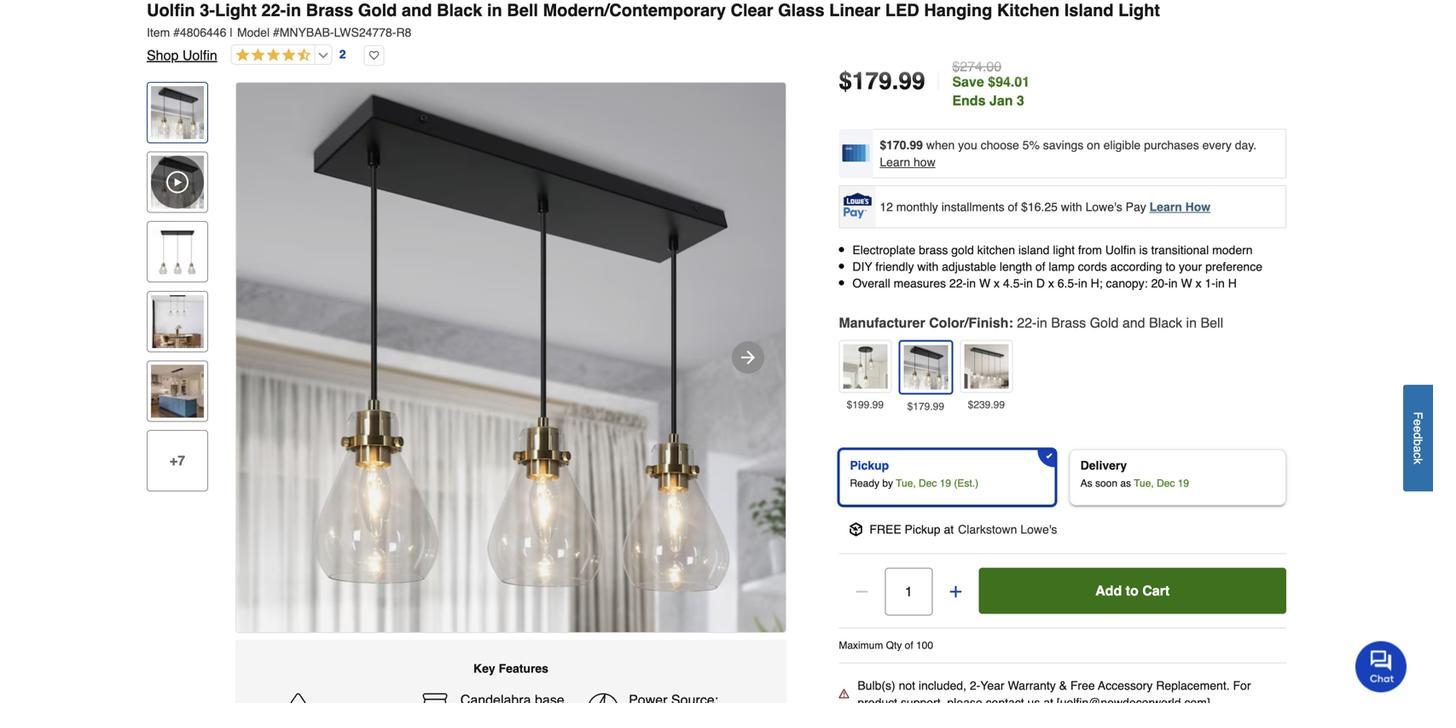 Task type: describe. For each thing, give the bounding box(es) containing it.
island
[[1019, 243, 1050, 257]]

99
[[899, 67, 926, 95]]

learn inside $170.99 when you choose 5% savings on eligible purchases every day. learn how
[[880, 155, 911, 169]]

22- inside electroplate brass gold kitchen island light from uolfin is transitional modern diy friendly with adjustable length of lamp cords according to your preference overall measures 22-in w x 4.5-in d x 6.5-in h; canopy: 20-in w x 1-in h
[[950, 277, 967, 290]]

0 vertical spatial lowe's
[[1086, 200, 1123, 214]]

uolfin 3-light 22-in brass gold and black in bell modern/contemporary clear glass linear led hanging kitchen island light item # 4806446 | model # mnybab-lws24778-r8
[[147, 0, 1161, 39]]

option group containing pickup
[[832, 442, 1294, 512]]

preference
[[1206, 260, 1263, 274]]

free pickup at clarkstown lowe's
[[870, 523, 1058, 536]]

12 monthly installments of $16.25 with lowe's pay learn how
[[880, 200, 1211, 214]]

&
[[1060, 679, 1068, 692]]

d
[[1412, 432, 1426, 439]]

| inside uolfin 3-light 22-in brass gold and black in bell modern/contemporary clear glass linear led hanging kitchen island light item # 4806446 | model # mnybab-lws24778-r8
[[230, 26, 233, 39]]

and for :
[[1123, 315, 1146, 331]]

dec inside delivery as soon as tue, dec 19
[[1157, 477, 1176, 489]]

light bulb base type candelabra base (e-12) element
[[411, 691, 580, 703]]

monthly
[[897, 200, 939, 214]]

1 horizontal spatial learn
[[1150, 200, 1183, 214]]

1 x from the left
[[994, 277, 1000, 290]]

uolfin  #mnybab-lws24778-r8 - thumbnail4 image
[[151, 365, 204, 418]]

qty
[[887, 640, 902, 651]]

+7
[[170, 453, 185, 469]]

add to cart button
[[979, 568, 1287, 614]]

2 w from the left
[[1182, 277, 1193, 290]]

179
[[853, 67, 892, 95]]

gold
[[952, 243, 975, 257]]

learn how button
[[880, 154, 936, 171]]

1 vertical spatial pickup
[[905, 523, 941, 536]]

island
[[1065, 0, 1114, 20]]

canopy:
[[1107, 277, 1148, 290]]

a
[[1412, 446, 1426, 452]]

item number 4 8 0 6 4 4 6 and model number m n y b a b - l w s 2 4 7 7 8 - r 8 element
[[147, 24, 1287, 41]]

day.
[[1236, 138, 1257, 152]]

black for :
[[1150, 315, 1183, 331]]

maximum
[[839, 640, 884, 651]]

bulb(s) not included, 2-year warranty & free accessory replacement. for product support, please contact us at [uolfin@newdecorworld.com]
[[858, 679, 1252, 703]]

when
[[927, 138, 955, 152]]

:
[[1009, 315, 1014, 331]]

how
[[1186, 200, 1211, 214]]

eligible
[[1104, 138, 1141, 152]]

at inside bulb(s) not included, 2-year warranty & free accessory replacement. for product support, please contact us at [uolfin@newdecorworld.com]
[[1044, 696, 1054, 703]]

mnybab-
[[280, 26, 334, 39]]

as
[[1081, 477, 1093, 489]]

brass
[[919, 243, 949, 257]]

us
[[1028, 696, 1041, 703]]

manufacturer color/finish : 22-in brass gold and black in bell
[[839, 315, 1224, 331]]

22-in brass gold and black in bell image
[[904, 345, 949, 389]]

f e e d b a c k
[[1412, 412, 1426, 464]]

linear
[[830, 0, 881, 20]]

included,
[[919, 679, 967, 692]]

2-
[[970, 679, 981, 692]]

uolfin inside uolfin 3-light 22-in brass gold and black in bell modern/contemporary clear glass linear led hanging kitchen island light item # 4806446 | model # mnybab-lws24778-r8
[[147, 0, 195, 20]]

0 horizontal spatial lowe's
[[1021, 523, 1058, 536]]

$16.25
[[1022, 200, 1058, 214]]

choose
[[981, 138, 1020, 152]]

clarkstown
[[959, 523, 1018, 536]]

tue, inside delivery as soon as tue, dec 19
[[1135, 477, 1155, 489]]

delivery
[[1081, 459, 1128, 472]]

.
[[892, 67, 899, 95]]

learn how link
[[1150, 200, 1211, 214]]

every
[[1203, 138, 1232, 152]]

adjustable
[[942, 260, 997, 274]]

not
[[899, 679, 916, 692]]

savings
[[1044, 138, 1084, 152]]

minus image
[[854, 583, 871, 600]]

cords
[[1079, 260, 1108, 274]]

+7 button
[[147, 430, 208, 492]]

lowes pay logo image
[[841, 193, 875, 219]]

replacement.
[[1157, 679, 1230, 692]]

features
[[499, 662, 549, 676]]

electroplate brass gold kitchen island light from uolfin is transitional modern diy friendly with adjustable length of lamp cords according to your preference overall measures 22-in w x 4.5-in d x 6.5-in h; canopy: 20-in w x 1-in h
[[853, 243, 1263, 290]]

tue, inside pickup ready by tue, dec 19 (est.)
[[896, 477, 916, 489]]

1 w from the left
[[980, 277, 991, 290]]

according
[[1111, 260, 1163, 274]]

to inside "add to cart" button
[[1126, 583, 1139, 599]]

shop
[[147, 47, 179, 63]]

b
[[1412, 439, 1426, 446]]

your
[[1180, 260, 1203, 274]]

maximum qty of 100
[[839, 640, 934, 651]]

$274.00
[[953, 58, 1002, 74]]

save
[[953, 74, 985, 90]]

free
[[870, 523, 902, 536]]

shop uolfin
[[147, 47, 217, 63]]

$170.99
[[880, 138, 923, 152]]

from
[[1079, 243, 1103, 257]]

plus image
[[948, 583, 965, 600]]

dec inside pickup ready by tue, dec 19 (est.)
[[919, 477, 938, 489]]

on
[[1088, 138, 1101, 152]]

add to cart
[[1096, 583, 1170, 599]]

power source hardwired element
[[580, 691, 748, 703]]

bell for :
[[1201, 315, 1224, 331]]

1 light from the left
[[215, 0, 257, 20]]

20-
[[1152, 277, 1169, 290]]

pay
[[1126, 200, 1147, 214]]

$
[[839, 67, 853, 95]]

of inside electroplate brass gold kitchen island light from uolfin is transitional modern diy friendly with adjustable length of lamp cords according to your preference overall measures 22-in w x 4.5-in d x 6.5-in h; canopy: 20-in w x 1-in h
[[1036, 260, 1046, 274]]

delivery as soon as tue, dec 19
[[1081, 459, 1190, 489]]

arrow right image
[[738, 347, 759, 368]]

ready
[[850, 477, 880, 489]]

item
[[147, 26, 170, 39]]

22- for light
[[262, 0, 286, 20]]

length
[[1000, 260, 1033, 274]]

measures
[[894, 277, 947, 290]]

clear
[[731, 0, 774, 20]]

1 vertical spatial |
[[936, 66, 943, 96]]

$179.99
[[908, 401, 945, 412]]



Task type: vqa. For each thing, say whether or not it's contained in the screenshot.
Bathroom
no



Task type: locate. For each thing, give the bounding box(es) containing it.
1 horizontal spatial dec
[[1157, 477, 1176, 489]]

$ 179 . 99
[[839, 67, 926, 95]]

pickup up ready
[[850, 459, 890, 472]]

gold inside uolfin 3-light 22-in brass gold and black in bell modern/contemporary clear glass linear led hanging kitchen island light item # 4806446 | model # mnybab-lws24778-r8
[[358, 0, 397, 20]]

1 vertical spatial to
[[1126, 583, 1139, 599]]

with inside electroplate brass gold kitchen island light from uolfin is transitional modern diy friendly with adjustable length of lamp cords according to your preference overall measures 22-in w x 4.5-in d x 6.5-in h; canopy: 20-in w x 1-in h
[[918, 260, 939, 274]]

model
[[237, 26, 270, 39]]

x left 1-
[[1196, 277, 1202, 290]]

pickup image
[[850, 523, 863, 536]]

you
[[959, 138, 978, 152]]

uolfin  #mnybab-lws24778-r8 - thumbnail2 image
[[151, 225, 204, 278]]

0 vertical spatial and
[[402, 0, 432, 20]]

by
[[883, 477, 894, 489]]

[uolfin@newdecorworld.com]
[[1057, 696, 1211, 703]]

lowe's right the clarkstown
[[1021, 523, 1058, 536]]

as
[[1121, 477, 1132, 489]]

1 vertical spatial gold
[[1090, 315, 1119, 331]]

manufacturer
[[839, 315, 926, 331]]

0 vertical spatial brass
[[306, 0, 354, 20]]

uolfin left is at the top
[[1106, 243, 1137, 257]]

how
[[914, 155, 936, 169]]

0 vertical spatial to
[[1166, 260, 1176, 274]]

3 x from the left
[[1196, 277, 1202, 290]]

0 horizontal spatial gold
[[358, 0, 397, 20]]

0 horizontal spatial with
[[918, 260, 939, 274]]

kitchen
[[978, 243, 1016, 257]]

to
[[1166, 260, 1176, 274], [1126, 583, 1139, 599]]

jan
[[990, 93, 1014, 108]]

glass
[[779, 0, 825, 20]]

uolfin  #mnybab-lws24778-r8 - thumbnail3 image
[[151, 295, 204, 348]]

19 right as at the bottom of page
[[1179, 477, 1190, 489]]

brass for :
[[1052, 315, 1087, 331]]

chat invite button image
[[1356, 641, 1408, 693]]

2 19 from the left
[[1179, 477, 1190, 489]]

0 vertical spatial uolfin
[[147, 0, 195, 20]]

lowe's left pay
[[1086, 200, 1123, 214]]

0 horizontal spatial at
[[944, 523, 954, 536]]

0 horizontal spatial to
[[1126, 583, 1139, 599]]

2 x from the left
[[1049, 277, 1055, 290]]

light right island
[[1119, 0, 1161, 20]]

light
[[1054, 243, 1075, 257]]

0 vertical spatial 22-
[[262, 0, 286, 20]]

gold for light
[[358, 0, 397, 20]]

support,
[[901, 696, 944, 703]]

black inside uolfin 3-light 22-in brass gold and black in bell modern/contemporary clear glass linear led hanging kitchen island light item # 4806446 | model # mnybab-lws24778-r8
[[437, 0, 483, 20]]

learn down $170.99
[[880, 155, 911, 169]]

4.5 stars image
[[232, 48, 311, 64]]

1 horizontal spatial gold
[[1090, 315, 1119, 331]]

2 # from the left
[[273, 26, 280, 39]]

0 horizontal spatial pickup
[[850, 459, 890, 472]]

black for light
[[437, 0, 483, 20]]

0 horizontal spatial bell
[[507, 0, 539, 20]]

learn right pay
[[1150, 200, 1183, 214]]

1 horizontal spatial tue,
[[1135, 477, 1155, 489]]

brass inside uolfin 3-light 22-in brass gold and black in bell modern/contemporary clear glass linear led hanging kitchen island light item # 4806446 | model # mnybab-lws24778-r8
[[306, 0, 354, 20]]

modern/contemporary
[[543, 0, 726, 20]]

1 horizontal spatial of
[[1008, 200, 1018, 214]]

1 vertical spatial lowe's
[[1021, 523, 1058, 536]]

warranty
[[1008, 679, 1056, 692]]

f
[[1412, 412, 1426, 419]]

1 vertical spatial bell
[[1201, 315, 1224, 331]]

cart
[[1143, 583, 1170, 599]]

black and gold in cluster bell jar glass image
[[844, 344, 888, 389]]

1 vertical spatial black
[[1150, 315, 1183, 331]]

with right $16.25
[[1062, 200, 1083, 214]]

0 horizontal spatial of
[[905, 640, 914, 651]]

ends
[[953, 93, 986, 108]]

19 inside delivery as soon as tue, dec 19
[[1179, 477, 1190, 489]]

f e e d b a c k button
[[1404, 385, 1434, 491]]

2 vertical spatial uolfin
[[1106, 243, 1137, 257]]

uolfin down 4806446
[[182, 47, 217, 63]]

2 e from the top
[[1412, 426, 1426, 432]]

22- up model
[[262, 0, 286, 20]]

uolfin up the item
[[147, 0, 195, 20]]

$199.99
[[847, 399, 884, 411]]

bell
[[507, 0, 539, 20], [1201, 315, 1224, 331]]

x right d
[[1049, 277, 1055, 290]]

w down the adjustable
[[980, 277, 991, 290]]

1 vertical spatial uolfin
[[182, 47, 217, 63]]

19
[[940, 477, 952, 489], [1179, 477, 1190, 489]]

1 vertical spatial of
[[1036, 260, 1046, 274]]

to down 'transitional'
[[1166, 260, 1176, 274]]

year
[[981, 679, 1005, 692]]

1 horizontal spatial bell
[[1201, 315, 1224, 331]]

22- right :
[[1018, 315, 1037, 331]]

| right 99
[[936, 66, 943, 96]]

friendly
[[876, 260, 915, 274]]

1 dec from the left
[[919, 477, 938, 489]]

bulb(s)
[[858, 679, 896, 692]]

22-
[[262, 0, 286, 20], [950, 277, 967, 290], [1018, 315, 1037, 331]]

0 vertical spatial pickup
[[850, 459, 890, 472]]

lws24778-
[[334, 26, 396, 39]]

|
[[230, 26, 233, 39], [936, 66, 943, 96]]

led
[[886, 0, 920, 20]]

of right qty
[[905, 640, 914, 651]]

0 vertical spatial black
[[437, 0, 483, 20]]

| left model
[[230, 26, 233, 39]]

is
[[1140, 243, 1149, 257]]

#
[[173, 26, 180, 39], [273, 26, 280, 39]]

1 horizontal spatial pickup
[[905, 523, 941, 536]]

warning image
[[839, 689, 850, 699]]

brass
[[306, 0, 354, 20], [1052, 315, 1087, 331]]

# right model
[[273, 26, 280, 39]]

gold down h;
[[1090, 315, 1119, 331]]

19 inside pickup ready by tue, dec 19 (est.)
[[940, 477, 952, 489]]

and down canopy:
[[1123, 315, 1146, 331]]

0 horizontal spatial and
[[402, 0, 432, 20]]

2 horizontal spatial of
[[1036, 260, 1046, 274]]

Stepper number input field with increment and decrement buttons number field
[[885, 568, 933, 616]]

0 horizontal spatial |
[[230, 26, 233, 39]]

3-
[[200, 0, 215, 20]]

add
[[1096, 583, 1123, 599]]

e up d
[[1412, 419, 1426, 426]]

22- down the adjustable
[[950, 277, 967, 290]]

gold for :
[[1090, 315, 1119, 331]]

6.5-
[[1058, 277, 1079, 290]]

contact
[[986, 696, 1025, 703]]

0 horizontal spatial black
[[437, 0, 483, 20]]

1 horizontal spatial 19
[[1179, 477, 1190, 489]]

1 horizontal spatial with
[[1062, 200, 1083, 214]]

2 vertical spatial 22-
[[1018, 315, 1037, 331]]

uolfin inside electroplate brass gold kitchen island light from uolfin is transitional modern diy friendly with adjustable length of lamp cords according to your preference overall measures 22-in w x 4.5-in d x 6.5-in h; canopy: 20-in w x 1-in h
[[1106, 243, 1137, 257]]

and up the r8
[[402, 0, 432, 20]]

0 horizontal spatial light
[[215, 0, 257, 20]]

of
[[1008, 200, 1018, 214], [1036, 260, 1046, 274], [905, 640, 914, 651]]

1 horizontal spatial black
[[1150, 315, 1183, 331]]

0 vertical spatial of
[[1008, 200, 1018, 214]]

1 horizontal spatial w
[[1182, 277, 1193, 290]]

12
[[880, 200, 894, 214]]

19 left "(est.)"
[[940, 477, 952, 489]]

1 horizontal spatial 22-
[[950, 277, 967, 290]]

at
[[944, 523, 954, 536], [1044, 696, 1054, 703]]

2 horizontal spatial 22-
[[1018, 315, 1037, 331]]

diy
[[853, 260, 873, 274]]

x
[[994, 277, 1000, 290], [1049, 277, 1055, 290], [1196, 277, 1202, 290]]

d
[[1037, 277, 1046, 290]]

1 vertical spatial with
[[918, 260, 939, 274]]

e
[[1412, 419, 1426, 426], [1412, 426, 1426, 432]]

at left the clarkstown
[[944, 523, 954, 536]]

22- for :
[[1018, 315, 1037, 331]]

and for light
[[402, 0, 432, 20]]

brass up mnybab-
[[306, 0, 354, 20]]

1 horizontal spatial at
[[1044, 696, 1054, 703]]

(est.)
[[955, 477, 979, 489]]

k
[[1412, 458, 1426, 464]]

pickup inside pickup ready by tue, dec 19 (est.)
[[850, 459, 890, 472]]

1 vertical spatial learn
[[1150, 200, 1183, 214]]

save $94.01 ends jan 3
[[953, 74, 1030, 108]]

overall
[[853, 277, 891, 290]]

to inside electroplate brass gold kitchen island light from uolfin is transitional modern diy friendly with adjustable length of lamp cords according to your preference overall measures 22-in w x 4.5-in d x 6.5-in h; canopy: 20-in w x 1-in h
[[1166, 260, 1176, 274]]

dec left "(est.)"
[[919, 477, 938, 489]]

and inside uolfin 3-light 22-in brass gold and black in bell modern/contemporary clear glass linear led hanging kitchen island light item # 4806446 | model # mnybab-lws24778-r8
[[402, 0, 432, 20]]

brass down '6.5-'
[[1052, 315, 1087, 331]]

dec right as at the bottom of page
[[1157, 477, 1176, 489]]

x left 4.5- at right top
[[994, 277, 1000, 290]]

bell for light
[[507, 0, 539, 20]]

0 horizontal spatial 22-
[[262, 0, 286, 20]]

1 e from the top
[[1412, 419, 1426, 426]]

electroplate
[[853, 243, 916, 257]]

0 vertical spatial at
[[944, 523, 954, 536]]

0 vertical spatial gold
[[358, 0, 397, 20]]

1 horizontal spatial |
[[936, 66, 943, 96]]

with
[[1062, 200, 1083, 214], [918, 260, 939, 274]]

to right the add on the bottom right
[[1126, 583, 1139, 599]]

of up d
[[1036, 260, 1046, 274]]

uolfin  #mnybab-lws24778-r8 - thumbnail image
[[151, 86, 204, 139]]

accessory
[[1099, 679, 1153, 692]]

in
[[286, 0, 301, 20], [487, 0, 502, 20], [967, 277, 976, 290], [1024, 277, 1034, 290], [1079, 277, 1088, 290], [1169, 277, 1178, 290], [1216, 277, 1226, 290], [1037, 315, 1048, 331], [1187, 315, 1198, 331]]

2 light from the left
[[1119, 0, 1161, 20]]

2 tue, from the left
[[1135, 477, 1155, 489]]

0 vertical spatial bell
[[507, 0, 539, 20]]

1 vertical spatial brass
[[1052, 315, 1087, 331]]

22- inside uolfin 3-light 22-in brass gold and black in bell modern/contemporary clear glass linear led hanging kitchen island light item # 4806446 | model # mnybab-lws24778-r8
[[262, 0, 286, 20]]

1 # from the left
[[173, 26, 180, 39]]

# right the item
[[173, 26, 180, 39]]

soon
[[1096, 477, 1118, 489]]

pickup right free
[[905, 523, 941, 536]]

light up model
[[215, 0, 257, 20]]

kitchen
[[998, 0, 1060, 20]]

uolfin
[[147, 0, 195, 20], [182, 47, 217, 63], [1106, 243, 1137, 257]]

w down your
[[1182, 277, 1193, 290]]

1-
[[1206, 277, 1216, 290]]

with down the brass in the right of the page
[[918, 260, 939, 274]]

lowe's
[[1086, 200, 1123, 214], [1021, 523, 1058, 536]]

1 vertical spatial and
[[1123, 315, 1146, 331]]

gold up lws24778-
[[358, 0, 397, 20]]

1 vertical spatial 22-
[[950, 277, 967, 290]]

1 horizontal spatial to
[[1166, 260, 1176, 274]]

bell inside uolfin 3-light 22-in brass gold and black in bell modern/contemporary clear glass linear led hanging kitchen island light item # 4806446 | model # mnybab-lws24778-r8
[[507, 0, 539, 20]]

pickup ready by tue, dec 19 (est.)
[[850, 459, 979, 489]]

1 horizontal spatial x
[[1049, 277, 1055, 290]]

brass for light
[[306, 0, 354, 20]]

product
[[858, 696, 898, 703]]

uolfin  #mnybab-lws24778-r8 image
[[236, 83, 786, 632]]

30-in brass gold and black in bell image
[[965, 344, 1009, 389]]

e up b
[[1412, 426, 1426, 432]]

at right us
[[1044, 696, 1054, 703]]

key features
[[474, 662, 549, 676]]

0 horizontal spatial brass
[[306, 0, 354, 20]]

1 horizontal spatial light
[[1119, 0, 1161, 20]]

2 horizontal spatial x
[[1196, 277, 1202, 290]]

1 horizontal spatial #
[[273, 26, 280, 39]]

modern
[[1213, 243, 1253, 257]]

0 vertical spatial learn
[[880, 155, 911, 169]]

0 horizontal spatial learn
[[880, 155, 911, 169]]

4.5-
[[1004, 277, 1024, 290]]

option group
[[832, 442, 1294, 512]]

tue, right by
[[896, 477, 916, 489]]

of left $16.25
[[1008, 200, 1018, 214]]

1 tue, from the left
[[896, 477, 916, 489]]

0 horizontal spatial x
[[994, 277, 1000, 290]]

heart outline image
[[364, 45, 385, 66]]

100
[[917, 640, 934, 651]]

0 vertical spatial with
[[1062, 200, 1083, 214]]

purchases
[[1145, 138, 1200, 152]]

0 horizontal spatial 19
[[940, 477, 952, 489]]

2 dec from the left
[[1157, 477, 1176, 489]]

2
[[339, 48, 346, 61]]

h
[[1229, 277, 1237, 290]]

0 horizontal spatial tue,
[[896, 477, 916, 489]]

1 19 from the left
[[940, 477, 952, 489]]

w
[[980, 277, 991, 290], [1182, 277, 1193, 290]]

1 horizontal spatial lowe's
[[1086, 200, 1123, 214]]

1 vertical spatial at
[[1044, 696, 1054, 703]]

tue, right as at the bottom of page
[[1135, 477, 1155, 489]]

0 horizontal spatial #
[[173, 26, 180, 39]]

0 vertical spatial |
[[230, 26, 233, 39]]

key
[[474, 662, 496, 676]]

2 vertical spatial of
[[905, 640, 914, 651]]

$170.99 when you choose 5% savings on eligible purchases every day. learn how
[[880, 138, 1257, 169]]

free
[[1071, 679, 1096, 692]]

please
[[948, 696, 983, 703]]

1 horizontal spatial and
[[1123, 315, 1146, 331]]

1 horizontal spatial brass
[[1052, 315, 1087, 331]]

0 horizontal spatial w
[[980, 277, 991, 290]]

0 horizontal spatial dec
[[919, 477, 938, 489]]

$94.01
[[989, 74, 1030, 90]]



